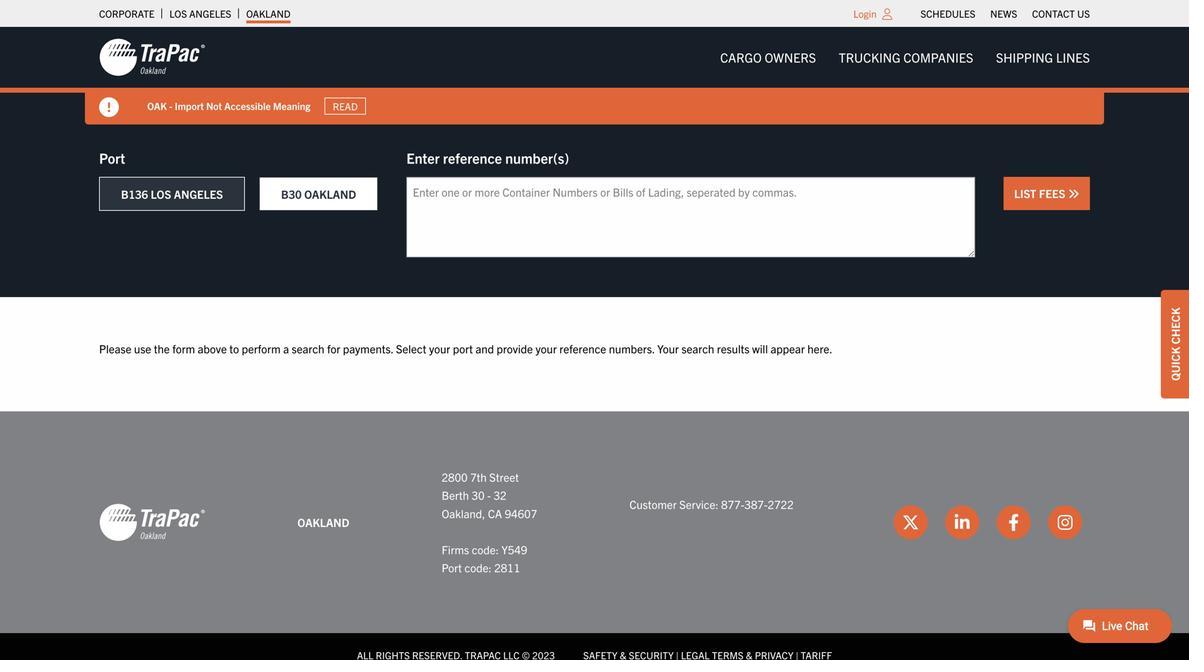 Task type: locate. For each thing, give the bounding box(es) containing it.
-
[[169, 100, 173, 112], [487, 488, 491, 502]]

oakland image
[[99, 38, 205, 77], [99, 503, 205, 543]]

0 vertical spatial oakland image
[[99, 38, 205, 77]]

port
[[453, 342, 473, 356]]

menu bar containing cargo owners
[[709, 43, 1102, 72]]

for
[[327, 342, 340, 356]]

0 vertical spatial menu bar
[[913, 4, 1098, 23]]

oakland
[[246, 7, 291, 20], [304, 187, 356, 201], [298, 516, 350, 530]]

1 horizontal spatial -
[[487, 488, 491, 502]]

0 horizontal spatial search
[[292, 342, 325, 356]]

code:
[[472, 543, 499, 557], [465, 561, 492, 575]]

- inside banner
[[169, 100, 173, 112]]

oakland inside footer
[[298, 516, 350, 530]]

oakland image inside banner
[[99, 38, 205, 77]]

1 vertical spatial port
[[442, 561, 462, 575]]

import
[[175, 100, 204, 112]]

0 vertical spatial oakland
[[246, 7, 291, 20]]

1 vertical spatial -
[[487, 488, 491, 502]]

1 vertical spatial menu bar
[[709, 43, 1102, 72]]

1 your from the left
[[429, 342, 450, 356]]

angeles right b136
[[174, 187, 223, 201]]

reference right enter at the top of page
[[443, 149, 502, 167]]

your left port
[[429, 342, 450, 356]]

los
[[169, 7, 187, 20], [151, 187, 171, 201]]

1 horizontal spatial port
[[442, 561, 462, 575]]

search right a
[[292, 342, 325, 356]]

numbers.
[[609, 342, 655, 356]]

387-
[[745, 497, 768, 512]]

1 vertical spatial los
[[151, 187, 171, 201]]

0 horizontal spatial solid image
[[99, 97, 119, 117]]

0 horizontal spatial reference
[[443, 149, 502, 167]]

b136
[[121, 187, 148, 201]]

port down firms
[[442, 561, 462, 575]]

oakland image for footer containing 2800 7th street
[[99, 503, 205, 543]]

- right oak
[[169, 100, 173, 112]]

street
[[489, 470, 519, 484]]

solid image right fees
[[1068, 188, 1080, 200]]

2 oakland image from the top
[[99, 503, 205, 543]]

0 vertical spatial port
[[99, 149, 125, 167]]

877-
[[721, 497, 745, 512]]

will
[[752, 342, 768, 356]]

2 your from the left
[[536, 342, 557, 356]]

1 horizontal spatial reference
[[560, 342, 606, 356]]

service:
[[680, 497, 719, 512]]

firms
[[442, 543, 469, 557]]

0 vertical spatial -
[[169, 100, 173, 112]]

1 vertical spatial oakland image
[[99, 503, 205, 543]]

2800
[[442, 470, 468, 484]]

0 vertical spatial solid image
[[99, 97, 119, 117]]

oakland image inside footer
[[99, 503, 205, 543]]

menu bar inside banner
[[709, 43, 1102, 72]]

meaning
[[273, 100, 311, 112]]

oakland image for banner containing cargo owners
[[99, 38, 205, 77]]

banner containing cargo owners
[[0, 27, 1190, 125]]

los angeles link
[[169, 4, 231, 23]]

list fees
[[1014, 186, 1068, 200]]

customer service: 877-387-2722
[[630, 497, 794, 512]]

trucking
[[839, 49, 901, 65]]

1 horizontal spatial search
[[682, 342, 715, 356]]

search
[[292, 342, 325, 356], [682, 342, 715, 356]]

1 vertical spatial solid image
[[1068, 188, 1080, 200]]

please use the form above to perform a search for payments. select your port and provide your reference numbers. your search results will appear here.
[[99, 342, 833, 356]]

1 vertical spatial code:
[[465, 561, 492, 575]]

provide
[[497, 342, 533, 356]]

2811
[[494, 561, 520, 575]]

not
[[206, 100, 222, 112]]

1 vertical spatial reference
[[560, 342, 606, 356]]

quick check link
[[1161, 290, 1190, 399]]

0 horizontal spatial -
[[169, 100, 173, 112]]

los right corporate
[[169, 7, 187, 20]]

2 vertical spatial oakland
[[298, 516, 350, 530]]

your
[[429, 342, 450, 356], [536, 342, 557, 356]]

menu bar containing schedules
[[913, 4, 1098, 23]]

search right the your
[[682, 342, 715, 356]]

menu bar down light icon
[[709, 43, 1102, 72]]

accessible
[[224, 100, 271, 112]]

corporate
[[99, 7, 155, 20]]

menu bar
[[913, 4, 1098, 23], [709, 43, 1102, 72]]

reference left numbers.
[[560, 342, 606, 356]]

94607
[[505, 506, 537, 521]]

1 horizontal spatial your
[[536, 342, 557, 356]]

angeles left oakland link
[[189, 7, 231, 20]]

your
[[658, 342, 679, 356]]

use
[[134, 342, 151, 356]]

quick
[[1168, 347, 1182, 381]]

reference
[[443, 149, 502, 167], [560, 342, 606, 356]]

above
[[198, 342, 227, 356]]

1 oakland image from the top
[[99, 38, 205, 77]]

1 horizontal spatial solid image
[[1068, 188, 1080, 200]]

0 horizontal spatial your
[[429, 342, 450, 356]]

0 vertical spatial code:
[[472, 543, 499, 557]]

please
[[99, 342, 132, 356]]

2722
[[768, 497, 794, 512]]

code: up 2811
[[472, 543, 499, 557]]

footer
[[0, 412, 1190, 661]]

0 vertical spatial los
[[169, 7, 187, 20]]

number(s)
[[505, 149, 569, 167]]

angeles
[[189, 7, 231, 20], [174, 187, 223, 201]]

schedules
[[921, 7, 976, 20]]

los right b136
[[151, 187, 171, 201]]

cargo owners link
[[709, 43, 828, 72]]

solid image left oak
[[99, 97, 119, 117]]

los inside "los angeles" link
[[169, 7, 187, 20]]

- inside 2800 7th street berth 30 - 32 oakland, ca 94607
[[487, 488, 491, 502]]

read link
[[325, 98, 366, 115]]

solid image
[[99, 97, 119, 117], [1068, 188, 1080, 200]]

code: down firms
[[465, 561, 492, 575]]

0 vertical spatial angeles
[[189, 7, 231, 20]]

your right provide
[[536, 342, 557, 356]]

banner
[[0, 27, 1190, 125]]

here.
[[808, 342, 833, 356]]

menu bar up shipping
[[913, 4, 1098, 23]]

port
[[99, 149, 125, 167], [442, 561, 462, 575]]

shipping lines
[[996, 49, 1090, 65]]

the
[[154, 342, 170, 356]]

port up b136
[[99, 149, 125, 167]]

schedules link
[[921, 4, 976, 23]]

- right 30
[[487, 488, 491, 502]]

customer
[[630, 497, 677, 512]]



Task type: vqa. For each thing, say whether or not it's contained in the screenshot.
the top Los
yes



Task type: describe. For each thing, give the bounding box(es) containing it.
port inside firms code:  y549 port code:  2811
[[442, 561, 462, 575]]

corporate link
[[99, 4, 155, 23]]

ca
[[488, 506, 502, 521]]

a
[[283, 342, 289, 356]]

1 search from the left
[[292, 342, 325, 356]]

firms code:  y549 port code:  2811
[[442, 543, 528, 575]]

0 vertical spatial reference
[[443, 149, 502, 167]]

appear
[[771, 342, 805, 356]]

y549
[[502, 543, 528, 557]]

select
[[396, 342, 427, 356]]

list fees button
[[1004, 177, 1090, 210]]

payments.
[[343, 342, 393, 356]]

shipping lines link
[[985, 43, 1102, 72]]

cargo
[[721, 49, 762, 65]]

read
[[333, 100, 358, 113]]

oakland,
[[442, 506, 485, 521]]

lines
[[1056, 49, 1090, 65]]

oak - import not accessible meaning
[[147, 100, 311, 112]]

contact
[[1032, 7, 1075, 20]]

quick check
[[1168, 308, 1182, 381]]

b136 los angeles
[[121, 187, 223, 201]]

trucking companies
[[839, 49, 974, 65]]

shipping
[[996, 49, 1054, 65]]

enter
[[407, 149, 440, 167]]

1 vertical spatial angeles
[[174, 187, 223, 201]]

news
[[991, 7, 1018, 20]]

login link
[[854, 7, 877, 20]]

contact us link
[[1032, 4, 1090, 23]]

results
[[717, 342, 750, 356]]

light image
[[883, 8, 893, 20]]

30
[[472, 488, 485, 502]]

and
[[476, 342, 494, 356]]

owners
[[765, 49, 816, 65]]

cargo owners
[[721, 49, 816, 65]]

enter reference number(s)
[[407, 149, 569, 167]]

oakland link
[[246, 4, 291, 23]]

0 horizontal spatial port
[[99, 149, 125, 167]]

fees
[[1039, 186, 1066, 200]]

perform
[[242, 342, 281, 356]]

1 vertical spatial oakland
[[304, 187, 356, 201]]

footer containing 2800 7th street
[[0, 412, 1190, 661]]

companies
[[904, 49, 974, 65]]

2800 7th street berth 30 - 32 oakland, ca 94607
[[442, 470, 537, 521]]

list
[[1014, 186, 1037, 200]]

b30
[[281, 187, 302, 201]]

berth
[[442, 488, 469, 502]]

login
[[854, 7, 877, 20]]

form
[[172, 342, 195, 356]]

7th
[[470, 470, 487, 484]]

2 search from the left
[[682, 342, 715, 356]]

b30 oakland
[[281, 187, 356, 201]]

contact us
[[1032, 7, 1090, 20]]

check
[[1168, 308, 1182, 345]]

32
[[494, 488, 507, 502]]

oak
[[147, 100, 167, 112]]

to
[[230, 342, 239, 356]]

news link
[[991, 4, 1018, 23]]

solid image inside list fees button
[[1068, 188, 1080, 200]]

Enter reference number(s) text field
[[407, 177, 976, 258]]

us
[[1078, 7, 1090, 20]]

trucking companies link
[[828, 43, 985, 72]]

los angeles
[[169, 7, 231, 20]]



